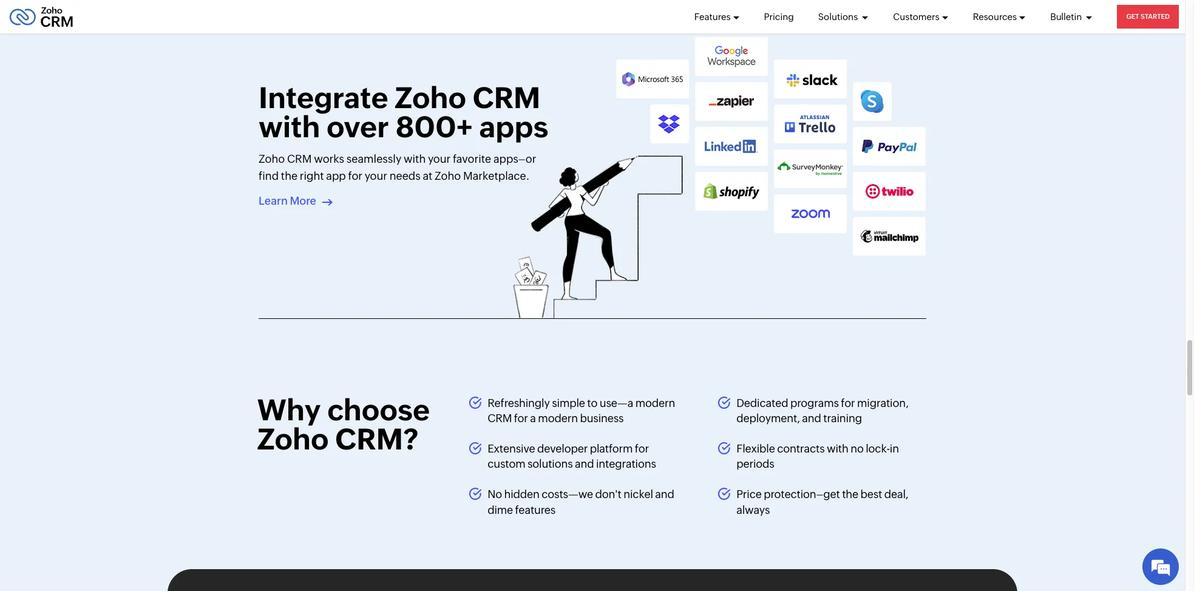Task type: describe. For each thing, give the bounding box(es) containing it.
resources link
[[973, 0, 1027, 33]]

costs—we
[[542, 488, 593, 501]]

extensive
[[488, 442, 535, 455]]

periods
[[737, 458, 775, 470]]

contracts
[[778, 442, 825, 455]]

nickel
[[624, 488, 653, 501]]

get started link
[[1118, 5, 1180, 29]]

refreshingly simple to use—a modern crm for a modern business
[[488, 396, 676, 425]]

no
[[851, 442, 864, 455]]

and for costs—we
[[656, 488, 675, 501]]

developer
[[538, 442, 588, 455]]

best
[[861, 488, 883, 501]]

favorite
[[453, 152, 492, 165]]

deployment,
[[737, 412, 801, 425]]

deal,
[[885, 488, 909, 501]]

platform
[[590, 442, 633, 455]]

bulletin link
[[1051, 0, 1094, 33]]

find
[[259, 170, 279, 183]]

more
[[290, 195, 316, 207]]

with inside zoho crm works seamlessly with your favorite apps–or find the right app for your needs at zoho marketplace.
[[404, 152, 426, 165]]

zoho inside why choose zoho crm?
[[257, 422, 329, 456]]

right
[[300, 170, 324, 183]]

dime
[[488, 503, 513, 516]]

marketplace.
[[463, 170, 530, 183]]

flexible contracts with no lock-in periods
[[737, 442, 900, 470]]

to
[[588, 396, 598, 409]]

hidden
[[504, 488, 540, 501]]

solutions
[[528, 458, 573, 470]]

solutions
[[819, 11, 860, 22]]

and inside extensive developer platform for custom solutions and integrations
[[575, 458, 594, 470]]

price protection–get the best deal, always
[[737, 488, 909, 516]]

resources
[[973, 11, 1018, 22]]

crm inside refreshingly simple to use—a modern crm for a modern business
[[488, 412, 512, 425]]

crm integrations - crm marketplace image
[[616, 37, 926, 256]]

no hidden costs—we don't nickel and dime features
[[488, 488, 675, 516]]

pricing link
[[764, 0, 794, 33]]

flexible
[[737, 442, 775, 455]]

choose
[[328, 393, 430, 427]]

needs
[[390, 170, 421, 183]]

800
[[396, 110, 457, 144]]

why
[[257, 393, 321, 427]]

0 horizontal spatial modern
[[538, 412, 578, 425]]

started
[[1141, 13, 1171, 20]]

protection–get
[[764, 488, 840, 501]]

refreshingly
[[488, 396, 550, 409]]

1 horizontal spatial your
[[428, 152, 451, 165]]

apps–or
[[494, 152, 537, 165]]

integrate
[[259, 81, 389, 115]]

and for for
[[803, 412, 822, 425]]

1 horizontal spatial modern
[[636, 396, 676, 409]]

for inside refreshingly simple to use—a modern crm for a modern business
[[514, 412, 528, 425]]

seamlessly
[[347, 152, 402, 165]]

1 vertical spatial your
[[365, 170, 388, 183]]

zoho inside integrate zoho crm with over 800 + apps
[[395, 81, 467, 115]]

migration,
[[858, 396, 909, 409]]

dedicated
[[737, 396, 789, 409]]

in
[[890, 442, 900, 455]]

bulletin
[[1051, 11, 1085, 22]]

a
[[530, 412, 536, 425]]

the inside price protection–get the best deal, always
[[843, 488, 859, 501]]



Task type: vqa. For each thing, say whether or not it's contained in the screenshot.
CRM home banner Image
no



Task type: locate. For each thing, give the bounding box(es) containing it.
learn more link
[[259, 185, 332, 208]]

and inside no hidden costs—we don't nickel and dime features
[[656, 488, 675, 501]]

the right find
[[281, 170, 298, 183]]

pricing
[[764, 11, 794, 22]]

modern
[[636, 396, 676, 409], [538, 412, 578, 425]]

don't
[[596, 488, 622, 501]]

and right nickel
[[656, 488, 675, 501]]

1 vertical spatial and
[[575, 458, 594, 470]]

customers
[[894, 11, 940, 22]]

2 horizontal spatial and
[[803, 412, 822, 425]]

modern down simple
[[538, 412, 578, 425]]

for left a
[[514, 412, 528, 425]]

crm?
[[335, 422, 419, 456]]

why choose zoho crm?
[[257, 393, 430, 456]]

0 horizontal spatial with
[[259, 110, 320, 144]]

0 vertical spatial with
[[259, 110, 320, 144]]

zoho crm works seamlessly with your favorite apps–or find the right app for your needs at zoho marketplace.
[[259, 152, 537, 183]]

the left best
[[843, 488, 859, 501]]

lock-
[[866, 442, 890, 455]]

custom
[[488, 458, 526, 470]]

0 vertical spatial crm
[[473, 81, 541, 115]]

no
[[488, 488, 502, 501]]

with inside integrate zoho crm with over 800 + apps
[[259, 110, 320, 144]]

1 horizontal spatial the
[[843, 488, 859, 501]]

works
[[314, 152, 344, 165]]

training
[[824, 412, 862, 425]]

0 horizontal spatial the
[[281, 170, 298, 183]]

always
[[737, 503, 770, 516]]

features link
[[695, 0, 740, 33]]

get
[[1127, 13, 1140, 20]]

crm software image
[[509, 155, 683, 319]]

0 vertical spatial modern
[[636, 396, 676, 409]]

2 vertical spatial crm
[[488, 412, 512, 425]]

features
[[695, 11, 731, 22]]

1 vertical spatial crm
[[287, 152, 312, 165]]

with left the no
[[827, 442, 849, 455]]

for up integrations
[[635, 442, 649, 455]]

apps
[[479, 110, 549, 144]]

for right app at the left top of the page
[[348, 170, 363, 183]]

at
[[423, 170, 433, 183]]

0 vertical spatial your
[[428, 152, 451, 165]]

the inside zoho crm works seamlessly with your favorite apps–or find the right app for your needs at zoho marketplace.
[[281, 170, 298, 183]]

with up needs
[[404, 152, 426, 165]]

zoho
[[395, 81, 467, 115], [259, 152, 285, 165], [435, 170, 461, 183], [257, 422, 329, 456]]

1 vertical spatial with
[[404, 152, 426, 165]]

crm inside integrate zoho crm with over 800 + apps
[[473, 81, 541, 115]]

for inside dedicated programs for migration, deployment, and training
[[841, 396, 856, 409]]

with up works
[[259, 110, 320, 144]]

your down the seamlessly
[[365, 170, 388, 183]]

features
[[515, 503, 556, 516]]

the
[[281, 170, 298, 183], [843, 488, 859, 501]]

+
[[457, 110, 473, 144]]

use—a
[[600, 396, 634, 409]]

business
[[580, 412, 624, 425]]

crm
[[473, 81, 541, 115], [287, 152, 312, 165], [488, 412, 512, 425]]

2 vertical spatial with
[[827, 442, 849, 455]]

with inside 'flexible contracts with no lock-in periods'
[[827, 442, 849, 455]]

for up training
[[841, 396, 856, 409]]

2 horizontal spatial with
[[827, 442, 849, 455]]

0 vertical spatial the
[[281, 170, 298, 183]]

and
[[803, 412, 822, 425], [575, 458, 594, 470], [656, 488, 675, 501]]

1 horizontal spatial with
[[404, 152, 426, 165]]

learn more
[[259, 195, 318, 207]]

0 horizontal spatial your
[[365, 170, 388, 183]]

your
[[428, 152, 451, 165], [365, 170, 388, 183]]

for inside extensive developer platform for custom solutions and integrations
[[635, 442, 649, 455]]

programs
[[791, 396, 839, 409]]

learn
[[259, 195, 288, 207]]

solutions link
[[819, 0, 869, 33]]

integrate zoho crm with over 800 + apps
[[259, 81, 549, 144]]

dedicated programs for migration, deployment, and training
[[737, 396, 909, 425]]

get started
[[1127, 13, 1171, 20]]

2 vertical spatial and
[[656, 488, 675, 501]]

simple
[[552, 396, 585, 409]]

your up "at"
[[428, 152, 451, 165]]

0 vertical spatial and
[[803, 412, 822, 425]]

integrations
[[596, 458, 657, 470]]

1 vertical spatial the
[[843, 488, 859, 501]]

crm inside zoho crm works seamlessly with your favorite apps–or find the right app for your needs at zoho marketplace.
[[287, 152, 312, 165]]

with
[[259, 110, 320, 144], [404, 152, 426, 165], [827, 442, 849, 455]]

app
[[326, 170, 346, 183]]

for inside zoho crm works seamlessly with your favorite apps–or find the right app for your needs at zoho marketplace.
[[348, 170, 363, 183]]

modern right use—a
[[636, 396, 676, 409]]

over
[[327, 110, 389, 144]]

1 horizontal spatial and
[[656, 488, 675, 501]]

1 vertical spatial modern
[[538, 412, 578, 425]]

price
[[737, 488, 762, 501]]

for
[[348, 170, 363, 183], [841, 396, 856, 409], [514, 412, 528, 425], [635, 442, 649, 455]]

and down programs
[[803, 412, 822, 425]]

0 horizontal spatial and
[[575, 458, 594, 470]]

and down developer
[[575, 458, 594, 470]]

extensive developer platform for custom solutions and integrations
[[488, 442, 657, 470]]

and inside dedicated programs for migration, deployment, and training
[[803, 412, 822, 425]]

zoho crm logo image
[[9, 3, 74, 30]]



